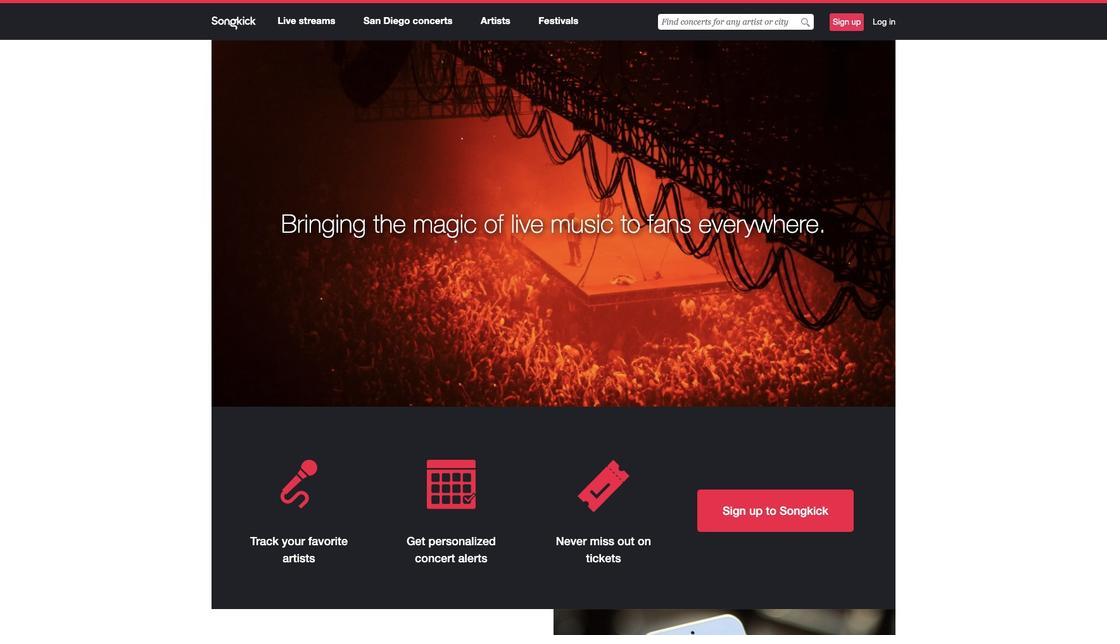 Task type: vqa. For each thing, say whether or not it's contained in the screenshot.
bottommost the agreement
no



Task type: describe. For each thing, give the bounding box(es) containing it.
san diego concerts
[[364, 15, 453, 26]]

search image
[[801, 18, 810, 27]]

magic
[[413, 208, 477, 239]]

concerts
[[413, 15, 453, 26]]

log in
[[873, 17, 896, 27]]

live streams
[[278, 15, 335, 26]]

0 vertical spatial to
[[621, 208, 640, 239]]

sign up to songkick link
[[697, 490, 854, 533]]

get personalized concert alerts
[[407, 535, 496, 566]]

everywhere.
[[699, 208, 826, 239]]

out
[[618, 535, 635, 548]]

on
[[638, 535, 651, 548]]

festivals link
[[538, 15, 578, 26]]

your
[[282, 535, 305, 548]]

alerts
[[458, 552, 487, 566]]

never miss out on tickets
[[556, 535, 651, 566]]

streams
[[299, 15, 335, 26]]

the
[[373, 208, 406, 239]]

get
[[407, 535, 425, 548]]

tickets
[[586, 552, 621, 566]]

artists link
[[481, 15, 510, 26]]

bringing the magic of live music to fans everywhere.
[[281, 208, 826, 239]]

favorite
[[308, 535, 348, 548]]

miss
[[590, 535, 614, 548]]

concert
[[415, 552, 455, 566]]

fans
[[647, 208, 692, 239]]

live
[[511, 208, 544, 239]]



Task type: locate. For each thing, give the bounding box(es) containing it.
san
[[364, 15, 381, 26]]

0 vertical spatial sign
[[833, 17, 849, 27]]

artists
[[481, 15, 510, 26]]

live
[[278, 15, 296, 26]]

to left "fans" at top right
[[621, 208, 640, 239]]

1 horizontal spatial sign
[[833, 17, 849, 27]]

up left log
[[852, 17, 861, 27]]

artists
[[283, 552, 315, 566]]

sign
[[833, 17, 849, 27], [723, 504, 746, 518]]

1 horizontal spatial to
[[766, 504, 776, 518]]

0 horizontal spatial to
[[621, 208, 640, 239]]

sign for sign up to songkick
[[723, 504, 746, 518]]

to
[[621, 208, 640, 239], [766, 504, 776, 518]]

personalized
[[429, 535, 496, 548]]

0 horizontal spatial up
[[749, 504, 763, 518]]

0 vertical spatial up
[[852, 17, 861, 27]]

track
[[250, 535, 279, 548]]

up
[[852, 17, 861, 27], [749, 504, 763, 518]]

sign up link
[[830, 13, 864, 31]]

log in link
[[873, 16, 896, 28]]

to left "songkick"
[[766, 504, 776, 518]]

music
[[551, 208, 614, 239]]

up left "songkick"
[[749, 504, 763, 518]]

log
[[873, 17, 887, 27]]

up for sign up
[[852, 17, 861, 27]]

sign up to songkick
[[723, 504, 828, 518]]

0 horizontal spatial sign
[[723, 504, 746, 518]]

1 vertical spatial to
[[766, 504, 776, 518]]

songkick
[[780, 504, 828, 518]]

sign up
[[833, 17, 861, 27]]

1 vertical spatial up
[[749, 504, 763, 518]]

up for sign up to songkick
[[749, 504, 763, 518]]

track your favorite artists
[[250, 535, 348, 566]]

Find concerts for any artist or city search field
[[658, 14, 814, 30]]

diego
[[383, 15, 410, 26]]

never
[[556, 535, 587, 548]]

1 vertical spatial sign
[[723, 504, 746, 518]]

sign for sign up
[[833, 17, 849, 27]]

festivals
[[538, 15, 578, 26]]

bringing
[[281, 208, 366, 239]]

of
[[484, 208, 504, 239]]

in
[[889, 17, 896, 27]]

live streams link
[[278, 15, 335, 26]]

san diego concerts link
[[364, 15, 453, 26]]

1 horizontal spatial up
[[852, 17, 861, 27]]



